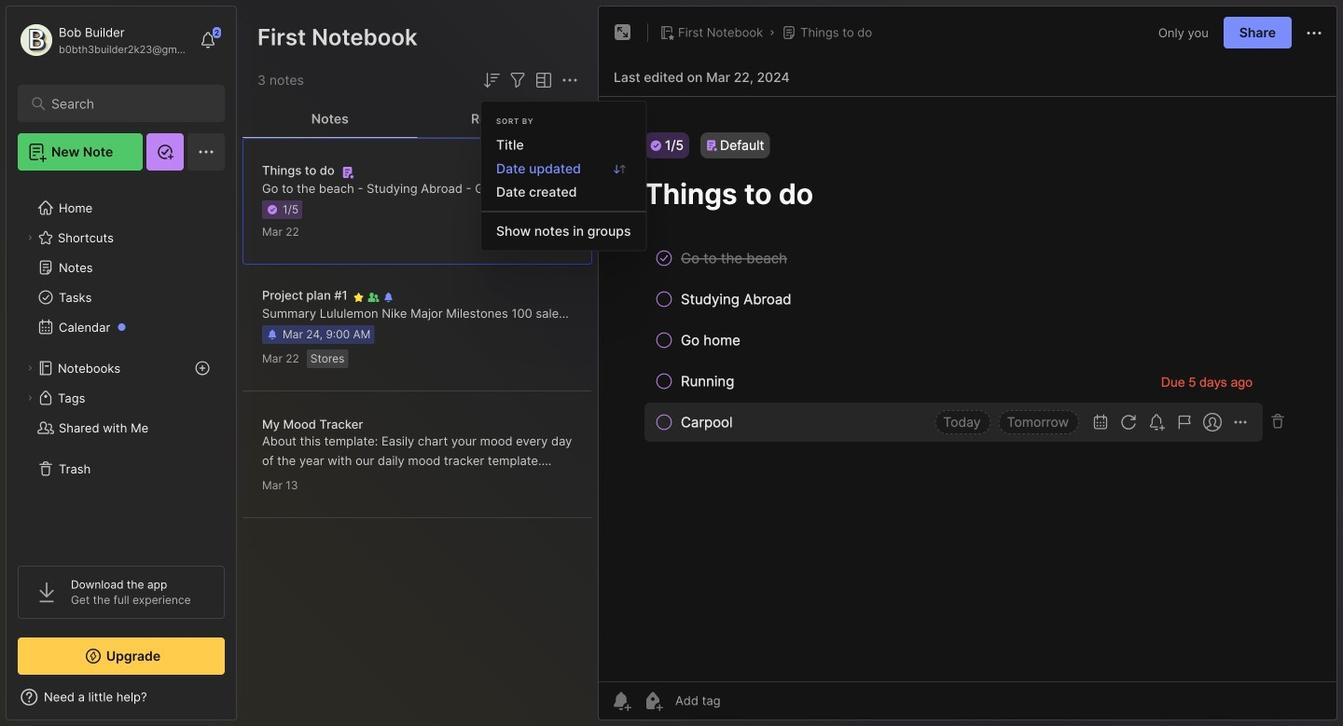 Task type: locate. For each thing, give the bounding box(es) containing it.
1 horizontal spatial more actions field
[[1303, 21, 1326, 44]]

1 vertical spatial more actions field
[[559, 69, 581, 91]]

Note Editor text field
[[599, 96, 1337, 682]]

View options field
[[529, 69, 555, 91]]

more actions image
[[559, 69, 581, 91]]

WHAT'S NEW field
[[7, 683, 236, 713]]

Add filters field
[[507, 69, 529, 91]]

add a reminder image
[[610, 690, 632, 713]]

dropdown list menu
[[481, 133, 646, 243]]

None search field
[[51, 92, 200, 115]]

More actions field
[[1303, 21, 1326, 44], [559, 69, 581, 91]]

Search text field
[[51, 95, 200, 113]]

more actions image
[[1303, 22, 1326, 44]]

more actions field inside note window element
[[1303, 21, 1326, 44]]

0 horizontal spatial more actions field
[[559, 69, 581, 91]]

0 vertical spatial more actions field
[[1303, 21, 1326, 44]]

tree
[[7, 182, 236, 549]]

expand notebooks image
[[24, 363, 35, 374]]

tab list
[[243, 101, 592, 138]]

none search field inside 'main' element
[[51, 92, 200, 115]]



Task type: describe. For each thing, give the bounding box(es) containing it.
add filters image
[[507, 69, 529, 91]]

add tag image
[[642, 690, 664, 713]]

click to collapse image
[[236, 692, 250, 715]]

tree inside 'main' element
[[7, 182, 236, 549]]

note window element
[[598, 6, 1338, 726]]

expand note image
[[612, 21, 634, 44]]

Add tag field
[[673, 693, 813, 709]]

Sort options field
[[480, 69, 503, 91]]

Account field
[[18, 21, 190, 59]]

main element
[[0, 0, 243, 727]]

expand tags image
[[24, 393, 35, 404]]



Task type: vqa. For each thing, say whether or not it's contained in the screenshot.
THUMBNAIL to the bottom
no



